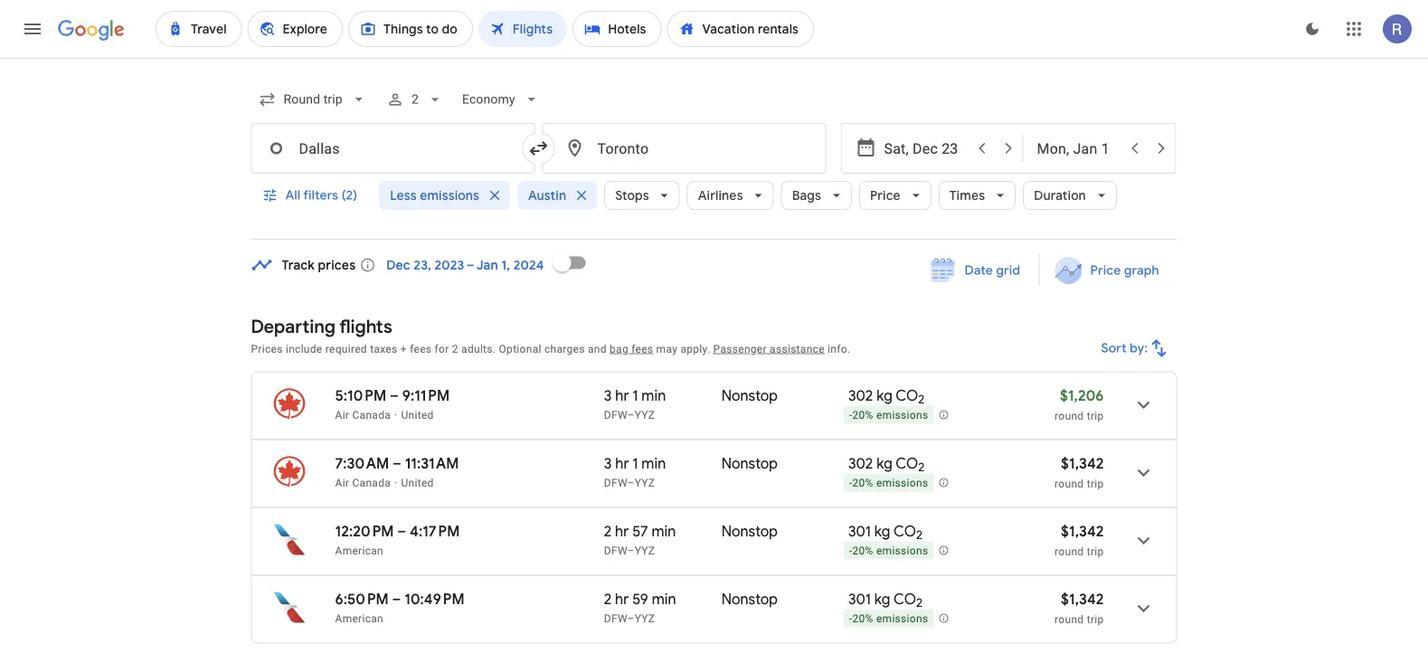 Task type: vqa. For each thing, say whether or not it's contained in the screenshot.
ATMs
no



Task type: locate. For each thing, give the bounding box(es) containing it.
fees
[[410, 342, 432, 355], [632, 342, 653, 355]]

– inside 6:50 pm – 10:49 pm american
[[392, 590, 401, 608]]

3 hr 1 min dfw – yyz
[[604, 386, 666, 421], [604, 454, 666, 489]]

hr inside 2 hr 59 min dfw – yyz
[[615, 590, 629, 608]]

4 20% from the top
[[853, 613, 874, 625]]

302 for $1,342
[[848, 454, 873, 473]]

dec 23, 2023 – jan 1, 2024
[[387, 257, 544, 273]]

1 total duration 3 hr 1 min. element from the top
[[604, 386, 722, 408]]

nonstop flight. element
[[722, 386, 778, 408], [722, 454, 778, 475], [722, 522, 778, 543], [722, 590, 778, 611]]

-20% emissions
[[849, 409, 928, 422], [849, 477, 928, 490], [849, 545, 928, 557], [849, 613, 928, 625]]

1 horizontal spatial fees
[[632, 342, 653, 355]]

4 trip from the top
[[1087, 613, 1104, 626]]

1 air from the top
[[335, 408, 349, 421]]

round for 11:31 am
[[1055, 477, 1084, 490]]

$1,206
[[1060, 386, 1104, 405]]

301
[[848, 522, 871, 540], [848, 590, 871, 608]]

emissions for 9:11 pm
[[876, 409, 928, 422]]

track prices
[[282, 257, 356, 273]]

2 inside popup button
[[411, 92, 419, 107]]

2 inside 2 hr 59 min dfw – yyz
[[604, 590, 612, 608]]

Arrival time: 4:17 PM. text field
[[410, 522, 460, 540]]

1342 US dollars text field
[[1061, 454, 1104, 473], [1061, 590, 1104, 608]]

1 nonstop flight. element from the top
[[722, 386, 778, 408]]

$1,342 round trip up 1342 us dollars text box
[[1055, 454, 1104, 490]]

3 down and
[[604, 386, 612, 405]]

3 nonstop from the top
[[722, 522, 778, 540]]

– left arrival time: 4:17 pm. "text field"
[[397, 522, 406, 540]]

kg for 9:11 pm
[[877, 386, 893, 405]]

3 round from the top
[[1055, 545, 1084, 558]]

1 $1,342 round trip from the top
[[1055, 454, 1104, 490]]

united down 11:31 am
[[401, 476, 434, 489]]

0 vertical spatial 1342 us dollars text field
[[1061, 454, 1104, 473]]

1 3 hr 1 min dfw – yyz from the top
[[604, 386, 666, 421]]

0 vertical spatial 3 hr 1 min dfw – yyz
[[604, 386, 666, 421]]

1 301 from the top
[[848, 522, 871, 540]]

1 301 kg co 2 from the top
[[848, 522, 923, 543]]

$1,342 round trip for 3 hr 1 min
[[1055, 454, 1104, 490]]

7:30 am
[[335, 454, 389, 473]]

None search field
[[251, 78, 1177, 240]]

american for 6:50 pm
[[335, 612, 384, 625]]

kg for 10:49 pm
[[875, 590, 891, 608]]

3 - from the top
[[849, 545, 853, 557]]

dfw down total duration 2 hr 57 min. element
[[604, 544, 627, 557]]

flight details. leaves dallas/fort worth international airport at 5:10 pm on saturday, december 23 and arrives at toronto pearson international airport at 9:11 pm on saturday, december 23. image
[[1122, 383, 1166, 427]]

- for 9:11 pm
[[849, 409, 853, 422]]

4 round from the top
[[1055, 613, 1084, 626]]

round left flight details. leaves dallas/fort worth international airport at 6:50 pm on saturday, december 23 and arrives at toronto pearson international airport at 10:49 pm on saturday, december 23. image
[[1055, 613, 1084, 626]]

1342 us dollars text field left flight details. leaves dallas/fort worth international airport at 6:50 pm on saturday, december 23 and arrives at toronto pearson international airport at 10:49 pm on saturday, december 23. image
[[1061, 590, 1104, 608]]

1 -20% emissions from the top
[[849, 409, 928, 422]]

1 vertical spatial 1342 us dollars text field
[[1061, 590, 1104, 608]]

3 dfw from the top
[[604, 544, 627, 557]]

0 vertical spatial $1,342
[[1061, 454, 1104, 473]]

min inside 2 hr 57 min dfw – yyz
[[652, 522, 676, 540]]

fees right +
[[410, 342, 432, 355]]

1 - from the top
[[849, 409, 853, 422]]

– up 57
[[627, 476, 635, 489]]

kg for 11:31 am
[[877, 454, 893, 473]]

0 horizontal spatial price
[[870, 187, 901, 204]]

min down may
[[642, 386, 666, 405]]

dfw down the total duration 2 hr 59 min. element
[[604, 612, 627, 625]]

2 round from the top
[[1055, 477, 1084, 490]]

1 hr from the top
[[615, 386, 629, 405]]

american inside '12:20 pm – 4:17 pm american'
[[335, 544, 384, 557]]

7:30 am – 11:31 am
[[335, 454, 459, 473]]

price down the departure text box
[[870, 187, 901, 204]]

1 vertical spatial $1,342 round trip
[[1055, 522, 1104, 558]]

1 302 from the top
[[848, 386, 873, 405]]

times
[[950, 187, 985, 204]]

20% for 9:11 pm
[[853, 409, 874, 422]]

canada
[[352, 408, 391, 421], [352, 476, 391, 489]]

-20% emissions for 4:17 pm
[[849, 545, 928, 557]]

2 $1,342 from the top
[[1061, 522, 1104, 540]]

1 nonstop from the top
[[722, 386, 778, 405]]

None text field
[[251, 123, 535, 174], [542, 123, 826, 174], [251, 123, 535, 174], [542, 123, 826, 174]]

co
[[896, 386, 918, 405], [896, 454, 918, 473], [894, 522, 916, 540], [894, 590, 916, 608]]

departing flights main content
[[251, 241, 1177, 658]]

2 hr from the top
[[615, 454, 629, 473]]

for
[[435, 342, 449, 355]]

1 american from the top
[[335, 544, 384, 557]]

3 trip from the top
[[1087, 545, 1104, 558]]

departing
[[251, 315, 336, 338]]

1342 us dollars text field down $1,206 round trip
[[1061, 454, 1104, 473]]

round for 4:17 pm
[[1055, 545, 1084, 558]]

0 horizontal spatial fees
[[410, 342, 432, 355]]

3 $1,342 round trip from the top
[[1055, 590, 1104, 626]]

4 nonstop from the top
[[722, 590, 778, 608]]

301 for 2 hr 59 min
[[848, 590, 871, 608]]

round down $1,206
[[1055, 409, 1084, 422]]

2 button
[[379, 78, 451, 121]]

min right 57
[[652, 522, 676, 540]]

– left 9:11 pm
[[390, 386, 399, 405]]

total duration 3 hr 1 min. element up total duration 2 hr 57 min. element
[[604, 454, 722, 475]]

yyz for 11:31 am
[[635, 476, 655, 489]]

1 yyz from the top
[[635, 408, 655, 421]]

– inside 2 hr 57 min dfw – yyz
[[627, 544, 635, 557]]

canada down 5:10 pm
[[352, 408, 391, 421]]

0 vertical spatial canada
[[352, 408, 391, 421]]

yyz down 57
[[635, 544, 655, 557]]

price
[[870, 187, 901, 204], [1090, 262, 1121, 279]]

1 302 kg co 2 from the top
[[848, 386, 925, 407]]

- for 10:49 pm
[[849, 613, 853, 625]]

1 1 from the top
[[633, 386, 638, 405]]

6:50 pm – 10:49 pm american
[[335, 590, 465, 625]]

20% for 10:49 pm
[[853, 613, 874, 625]]

2023 – jan
[[435, 257, 498, 273]]

4 yyz from the top
[[635, 612, 655, 625]]

4 dfw from the top
[[604, 612, 627, 625]]

2 301 kg co 2 from the top
[[848, 590, 923, 611]]

canada down 7:30 am text box on the bottom left
[[352, 476, 391, 489]]

price graph
[[1090, 262, 1159, 279]]

5:10 pm
[[335, 386, 386, 405]]

price inside button
[[1090, 262, 1121, 279]]

$1,342
[[1061, 454, 1104, 473], [1061, 522, 1104, 540], [1061, 590, 1104, 608]]

2 nonstop from the top
[[722, 454, 778, 473]]

2 air canada from the top
[[335, 476, 391, 489]]

price for price graph
[[1090, 262, 1121, 279]]

1 trip from the top
[[1087, 409, 1104, 422]]

trip left flight details. leaves dallas/fort worth international airport at 6:50 pm on saturday, december 23 and arrives at toronto pearson international airport at 10:49 pm on saturday, december 23. image
[[1087, 613, 1104, 626]]

2 american from the top
[[335, 612, 384, 625]]

price left graph
[[1090, 262, 1121, 279]]

0 vertical spatial united
[[401, 408, 434, 421]]

price inside popup button
[[870, 187, 901, 204]]

air down 7:30 am text box on the bottom left
[[335, 476, 349, 489]]

co for 11:31 am
[[896, 454, 918, 473]]

0 vertical spatial price
[[870, 187, 901, 204]]

total duration 3 hr 1 min. element
[[604, 386, 722, 408], [604, 454, 722, 475]]

2 canada from the top
[[352, 476, 391, 489]]

2 hr 59 min dfw – yyz
[[604, 590, 676, 625]]

charges
[[545, 342, 585, 355]]

Departure time: 7:30 AM. text field
[[335, 454, 389, 473]]

$1,342 round trip left flight details. leaves dallas/fort worth international airport at 6:50 pm on saturday, december 23 and arrives at toronto pearson international airport at 10:49 pm on saturday, december 23. image
[[1055, 590, 1104, 626]]

1206 US dollars text field
[[1060, 386, 1104, 405]]

2 air from the top
[[335, 476, 349, 489]]

3 hr 1 min dfw – yyz down bag fees button
[[604, 386, 666, 421]]

all filters (2)
[[285, 187, 357, 204]]

hr left 57
[[615, 522, 629, 540]]

3 hr from the top
[[615, 522, 629, 540]]

20%
[[853, 409, 874, 422], [853, 477, 874, 490], [853, 545, 874, 557], [853, 613, 874, 625]]

– down 59
[[627, 612, 635, 625]]

change appearance image
[[1291, 7, 1334, 51]]

total duration 3 hr 1 min. element for 9:11 pm
[[604, 386, 722, 408]]

– inside '12:20 pm – 4:17 pm american'
[[397, 522, 406, 540]]

3 -20% emissions from the top
[[849, 545, 928, 557]]

fees right bag
[[632, 342, 653, 355]]

bags
[[792, 187, 821, 204]]

None field
[[251, 83, 375, 116], [455, 83, 548, 116], [251, 83, 375, 116], [455, 83, 548, 116]]

bags button
[[781, 174, 852, 217]]

taxes
[[370, 342, 398, 355]]

1 dfw from the top
[[604, 408, 627, 421]]

flight details. leaves dallas/fort worth international airport at 6:50 pm on saturday, december 23 and arrives at toronto pearson international airport at 10:49 pm on saturday, december 23. image
[[1122, 587, 1166, 630]]

air canada down 5:10 pm
[[335, 408, 391, 421]]

main menu image
[[22, 18, 43, 40]]

2 1 from the top
[[633, 454, 638, 473]]

1 3 from the top
[[604, 386, 612, 405]]

trip inside $1,206 round trip
[[1087, 409, 1104, 422]]

2 vertical spatial $1,342
[[1061, 590, 1104, 608]]

yyz inside 2 hr 57 min dfw – yyz
[[635, 544, 655, 557]]

2 -20% emissions from the top
[[849, 477, 928, 490]]

emissions for 4:17 pm
[[876, 545, 928, 557]]

min inside 2 hr 59 min dfw – yyz
[[652, 590, 676, 608]]

optional
[[499, 342, 542, 355]]

11:31 am
[[405, 454, 459, 473]]

2
[[411, 92, 419, 107], [452, 342, 458, 355], [918, 392, 925, 407], [918, 460, 925, 475], [604, 522, 612, 540], [916, 528, 923, 543], [604, 590, 612, 608], [916, 595, 923, 611]]

air down 5:10 pm
[[335, 408, 349, 421]]

required
[[325, 342, 367, 355]]

american down the departure time: 12:20 pm. text box
[[335, 544, 384, 557]]

kg for 4:17 pm
[[875, 522, 891, 540]]

1 1342 us dollars text field from the top
[[1061, 454, 1104, 473]]

air
[[335, 408, 349, 421], [335, 476, 349, 489]]

1 vertical spatial total duration 3 hr 1 min. element
[[604, 454, 722, 475]]

flights
[[339, 315, 392, 338]]

and
[[588, 342, 607, 355]]

1 vertical spatial 302 kg co 2
[[848, 454, 925, 475]]

0 vertical spatial air canada
[[335, 408, 391, 421]]

2 - from the top
[[849, 477, 853, 490]]

$1,342 round trip left flight details. leaves dallas/fort worth international airport at 12:20 pm on saturday, december 23 and arrives at toronto pearson international airport at 4:17 pm on saturday, december 23. image
[[1055, 522, 1104, 558]]

trip down the $1,206 text box
[[1087, 409, 1104, 422]]

1 vertical spatial united
[[401, 476, 434, 489]]

dfw for 4:17 pm
[[604, 544, 627, 557]]

nonstop
[[722, 386, 778, 405], [722, 454, 778, 473], [722, 522, 778, 540], [722, 590, 778, 608]]

emissions
[[420, 187, 479, 204], [876, 409, 928, 422], [876, 477, 928, 490], [876, 545, 928, 557], [876, 613, 928, 625]]

1 canada from the top
[[352, 408, 391, 421]]

nonstop for 4:17 pm
[[722, 522, 778, 540]]

1 vertical spatial price
[[1090, 262, 1121, 279]]

0 vertical spatial total duration 3 hr 1 min. element
[[604, 386, 722, 408]]

hr inside 2 hr 57 min dfw – yyz
[[615, 522, 629, 540]]

total duration 2 hr 57 min. element
[[604, 522, 722, 543]]

1 vertical spatial american
[[335, 612, 384, 625]]

dec
[[387, 257, 411, 273]]

– down 57
[[627, 544, 635, 557]]

trip down 1342 us dollars text box
[[1087, 545, 1104, 558]]

yyz down bag fees button
[[635, 408, 655, 421]]

hr for 10:49 pm
[[615, 590, 629, 608]]

1 vertical spatial 3 hr 1 min dfw – yyz
[[604, 454, 666, 489]]

prices
[[251, 342, 283, 355]]

2 yyz from the top
[[635, 476, 655, 489]]

1 united from the top
[[401, 408, 434, 421]]

4 hr from the top
[[615, 590, 629, 608]]

2 301 from the top
[[848, 590, 871, 608]]

3 $1,342 from the top
[[1061, 590, 1104, 608]]

302 for $1,206
[[848, 386, 873, 405]]

round for 9:11 pm
[[1055, 409, 1084, 422]]

302 kg co 2
[[848, 386, 925, 407], [848, 454, 925, 475]]

min up 57
[[642, 454, 666, 473]]

1 vertical spatial canada
[[352, 476, 391, 489]]

by:
[[1130, 340, 1148, 356]]

yyz up 57
[[635, 476, 655, 489]]

min for 11:31 am
[[642, 454, 666, 473]]

hr left 59
[[615, 590, 629, 608]]

round down 1342 us dollars text box
[[1055, 545, 1084, 558]]

all filters (2) button
[[251, 174, 372, 217]]

min
[[642, 386, 666, 405], [642, 454, 666, 473], [652, 522, 676, 540], [652, 590, 676, 608]]

1 vertical spatial 302
[[848, 454, 873, 473]]

round for 10:49 pm
[[1055, 613, 1084, 626]]

0 vertical spatial 301
[[848, 522, 871, 540]]

kg
[[877, 386, 893, 405], [877, 454, 893, 473], [875, 522, 891, 540], [875, 590, 891, 608]]

1 vertical spatial 301 kg co 2
[[848, 590, 923, 611]]

1 horizontal spatial price
[[1090, 262, 1121, 279]]

air canada down 7:30 am text box on the bottom left
[[335, 476, 391, 489]]

1342 us dollars text field for 302
[[1061, 454, 1104, 473]]

2 302 kg co 2 from the top
[[848, 454, 925, 475]]

leaves dallas/fort worth international airport at 7:30 am on saturday, december 23 and arrives at toronto pearson international airport at 11:31 am on saturday, december 23. element
[[335, 454, 459, 473]]

yyz down 59
[[635, 612, 655, 625]]

– right 6:50 pm
[[392, 590, 401, 608]]

duration
[[1034, 187, 1086, 204]]

$1,342 left flight details. leaves dallas/fort worth international airport at 6:50 pm on saturday, december 23 and arrives at toronto pearson international airport at 10:49 pm on saturday, december 23. image
[[1061, 590, 1104, 608]]

american down 6:50 pm text box
[[335, 612, 384, 625]]

3 nonstop flight. element from the top
[[722, 522, 778, 543]]

trip up 1342 us dollars text box
[[1087, 477, 1104, 490]]

min for 9:11 pm
[[642, 386, 666, 405]]

4 -20% emissions from the top
[[849, 613, 928, 625]]

air for 7:30 am
[[335, 476, 349, 489]]

trip for 4:17 pm
[[1087, 545, 1104, 558]]

air canada
[[335, 408, 391, 421], [335, 476, 391, 489]]

american
[[335, 544, 384, 557], [335, 612, 384, 625]]

0 vertical spatial 302
[[848, 386, 873, 405]]

10:49 pm
[[405, 590, 465, 608]]

stops button
[[604, 174, 680, 217]]

min right 59
[[652, 590, 676, 608]]

united
[[401, 408, 434, 421], [401, 476, 434, 489]]

Return text field
[[1037, 124, 1120, 173]]

emissions inside less emissions popup button
[[420, 187, 479, 204]]

yyz inside 2 hr 59 min dfw – yyz
[[635, 612, 655, 625]]

2 $1,342 round trip from the top
[[1055, 522, 1104, 558]]

3 20% from the top
[[853, 545, 874, 557]]

loading results progress bar
[[0, 58, 1428, 62]]

3 up 2 hr 57 min dfw – yyz
[[604, 454, 612, 473]]

3 yyz from the top
[[635, 544, 655, 557]]

round
[[1055, 409, 1084, 422], [1055, 477, 1084, 490], [1055, 545, 1084, 558], [1055, 613, 1084, 626]]

1 20% from the top
[[853, 409, 874, 422]]

2 3 from the top
[[604, 454, 612, 473]]

american inside 6:50 pm – 10:49 pm american
[[335, 612, 384, 625]]

dfw inside 2 hr 57 min dfw – yyz
[[604, 544, 627, 557]]

2 302 from the top
[[848, 454, 873, 473]]

0 vertical spatial 3
[[604, 386, 612, 405]]

1 round from the top
[[1055, 409, 1084, 422]]

0 vertical spatial air
[[335, 408, 349, 421]]

dfw up 2 hr 57 min dfw – yyz
[[604, 476, 627, 489]]

2 trip from the top
[[1087, 477, 1104, 490]]

1 vertical spatial air
[[335, 476, 349, 489]]

0 vertical spatial american
[[335, 544, 384, 557]]

united for 9:11 pm
[[401, 408, 434, 421]]

2 fees from the left
[[632, 342, 653, 355]]

0 vertical spatial 1
[[633, 386, 638, 405]]

2 united from the top
[[401, 476, 434, 489]]

dfw inside 2 hr 59 min dfw – yyz
[[604, 612, 627, 625]]

1 down bag fees button
[[633, 386, 638, 405]]

0 vertical spatial 301 kg co 2
[[848, 522, 923, 543]]

- for 11:31 am
[[849, 477, 853, 490]]

2 vertical spatial $1,342 round trip
[[1055, 590, 1104, 626]]

2 dfw from the top
[[604, 476, 627, 489]]

1 $1,342 from the top
[[1061, 454, 1104, 473]]

0 vertical spatial $1,342 round trip
[[1055, 454, 1104, 490]]

duration button
[[1023, 174, 1117, 217]]

1 vertical spatial 301
[[848, 590, 871, 608]]

1 vertical spatial air canada
[[335, 476, 391, 489]]

4 - from the top
[[849, 613, 853, 625]]

12:20 pm – 4:17 pm american
[[335, 522, 460, 557]]

2 total duration 3 hr 1 min. element from the top
[[604, 454, 722, 475]]

hr up 2 hr 57 min dfw – yyz
[[615, 454, 629, 473]]

less emissions
[[390, 187, 479, 204]]

$1,342 down $1,206 round trip
[[1061, 454, 1104, 473]]

3 hr 1 min dfw – yyz up 57
[[604, 454, 666, 489]]

301 kg co 2
[[848, 522, 923, 543], [848, 590, 923, 611]]

2 20% from the top
[[853, 477, 874, 490]]

12:20 pm
[[335, 522, 394, 540]]

$1,342 for 3 hr 1 min
[[1061, 454, 1104, 473]]

1 up 57
[[633, 454, 638, 473]]

2 1342 us dollars text field from the top
[[1061, 590, 1104, 608]]

air canada for 7:30 am
[[335, 476, 391, 489]]

$1,342 left flight details. leaves dallas/fort worth international airport at 12:20 pm on saturday, december 23 and arrives at toronto pearson international airport at 4:17 pm on saturday, december 23. image
[[1061, 522, 1104, 540]]

1 vertical spatial $1,342
[[1061, 522, 1104, 540]]

–
[[390, 386, 399, 405], [627, 408, 635, 421], [393, 454, 402, 473], [627, 476, 635, 489], [397, 522, 406, 540], [627, 544, 635, 557], [392, 590, 401, 608], [627, 612, 635, 625]]

1
[[633, 386, 638, 405], [633, 454, 638, 473]]

0 vertical spatial 302 kg co 2
[[848, 386, 925, 407]]

round up 1342 us dollars text box
[[1055, 477, 1084, 490]]

4 nonstop flight. element from the top
[[722, 590, 778, 611]]

3
[[604, 386, 612, 405], [604, 454, 612, 473]]

dfw down bag
[[604, 408, 627, 421]]

1 vertical spatial 3
[[604, 454, 612, 473]]

dfw for 9:11 pm
[[604, 408, 627, 421]]

301 kg co 2 for 2 hr 59 min
[[848, 590, 923, 611]]

1 vertical spatial 1
[[633, 454, 638, 473]]

yyz
[[635, 408, 655, 421], [635, 476, 655, 489], [635, 544, 655, 557], [635, 612, 655, 625]]

united down arrival time: 9:11 pm. 'text box'
[[401, 408, 434, 421]]

round inside $1,206 round trip
[[1055, 409, 1084, 422]]

total duration 3 hr 1 min. element down may
[[604, 386, 722, 408]]

1 air canada from the top
[[335, 408, 391, 421]]

1342 us dollars text field for 301
[[1061, 590, 1104, 608]]

302
[[848, 386, 873, 405], [848, 454, 873, 473]]

$1,342 round trip
[[1055, 454, 1104, 490], [1055, 522, 1104, 558], [1055, 590, 1104, 626]]

prices
[[318, 257, 356, 273]]

-
[[849, 409, 853, 422], [849, 477, 853, 490], [849, 545, 853, 557], [849, 613, 853, 625]]

graph
[[1124, 262, 1159, 279]]

2 3 hr 1 min dfw – yyz from the top
[[604, 454, 666, 489]]

leaves dallas/fort worth international airport at 12:20 pm on saturday, december 23 and arrives at toronto pearson international airport at 4:17 pm on saturday, december 23. element
[[335, 522, 460, 540]]

airlines button
[[687, 174, 774, 217]]

2 nonstop flight. element from the top
[[722, 454, 778, 475]]

airlines
[[698, 187, 743, 204]]

adults.
[[461, 342, 496, 355]]

hr down bag
[[615, 386, 629, 405]]

american for 12:20 pm
[[335, 544, 384, 557]]



Task type: describe. For each thing, give the bounding box(es) containing it.
1,
[[501, 257, 510, 273]]

2 inside 2 hr 57 min dfw – yyz
[[604, 522, 612, 540]]

hr for 11:31 am
[[615, 454, 629, 473]]

2024
[[514, 257, 544, 273]]

Departure text field
[[884, 124, 967, 173]]

Departure time: 12:20 PM. text field
[[335, 522, 394, 540]]

hr for 9:11 pm
[[615, 386, 629, 405]]

-20% emissions for 9:11 pm
[[849, 409, 928, 422]]

$1,342 round trip for 2 hr 59 min
[[1055, 590, 1104, 626]]

– down bag fees button
[[627, 408, 635, 421]]

price button
[[859, 174, 932, 217]]

flight details. leaves dallas/fort worth international airport at 12:20 pm on saturday, december 23 and arrives at toronto pearson international airport at 4:17 pm on saturday, december 23. image
[[1122, 519, 1166, 562]]

leaves dallas/fort worth international airport at 5:10 pm on saturday, december 23 and arrives at toronto pearson international airport at 9:11 pm on saturday, december 23. element
[[335, 386, 450, 405]]

track
[[282, 257, 315, 273]]

may
[[656, 342, 678, 355]]

1 for 5:10 pm – 9:11 pm
[[633, 386, 638, 405]]

swap origin and destination. image
[[528, 137, 550, 159]]

Arrival time: 9:11 PM. text field
[[402, 386, 450, 405]]

302 kg co 2 for $1,342
[[848, 454, 925, 475]]

total duration 3 hr 1 min. element for 11:31 am
[[604, 454, 722, 475]]

hr for 4:17 pm
[[615, 522, 629, 540]]

trip for 10:49 pm
[[1087, 613, 1104, 626]]

2 hr 57 min dfw – yyz
[[604, 522, 676, 557]]

$1,342 for 2 hr 59 min
[[1061, 590, 1104, 608]]

price graph button
[[1043, 254, 1174, 287]]

301 kg co 2 for 2 hr 57 min
[[848, 522, 923, 543]]

date
[[965, 262, 993, 279]]

air canada for 5:10 pm
[[335, 408, 391, 421]]

sort
[[1102, 340, 1127, 356]]

5:10 pm – 9:11 pm
[[335, 386, 450, 405]]

3 hr 1 min dfw – yyz for 11:31 am
[[604, 454, 666, 489]]

learn more about tracked prices image
[[359, 257, 376, 273]]

stops
[[615, 187, 649, 204]]

– inside 2 hr 59 min dfw – yyz
[[627, 612, 635, 625]]

$1,206 round trip
[[1055, 386, 1104, 422]]

min for 10:49 pm
[[652, 590, 676, 608]]

prices include required taxes + fees for 2 adults. optional charges and bag fees may apply. passenger assistance
[[251, 342, 825, 355]]

9:11 pm
[[402, 386, 450, 405]]

$1,342 for 2 hr 57 min
[[1061, 522, 1104, 540]]

(2)
[[342, 187, 357, 204]]

301 for 2 hr 57 min
[[848, 522, 871, 540]]

bag
[[610, 342, 629, 355]]

$1,342 round trip for 2 hr 57 min
[[1055, 522, 1104, 558]]

1 for 7:30 am – 11:31 am
[[633, 454, 638, 473]]

Departure time: 5:10 PM. text field
[[335, 386, 386, 405]]

co for 10:49 pm
[[894, 590, 916, 608]]

3 for 9:11 pm
[[604, 386, 612, 405]]

co for 4:17 pm
[[894, 522, 916, 540]]

trip for 11:31 am
[[1087, 477, 1104, 490]]

total duration 2 hr 59 min. element
[[604, 590, 722, 611]]

less emissions button
[[379, 174, 510, 217]]

emissions for 10:49 pm
[[876, 613, 928, 625]]

20% for 4:17 pm
[[853, 545, 874, 557]]

23,
[[414, 257, 431, 273]]

assistance
[[770, 342, 825, 355]]

yyz for 4:17 pm
[[635, 544, 655, 557]]

- for 4:17 pm
[[849, 545, 853, 557]]

1 fees from the left
[[410, 342, 432, 355]]

air for 5:10 pm
[[335, 408, 349, 421]]

3 hr 1 min dfw – yyz for 9:11 pm
[[604, 386, 666, 421]]

filters
[[303, 187, 338, 204]]

none search field containing all filters (2)
[[251, 78, 1177, 240]]

emissions for 11:31 am
[[876, 477, 928, 490]]

passenger
[[713, 342, 767, 355]]

passenger assistance button
[[713, 342, 825, 355]]

20% for 11:31 am
[[853, 477, 874, 490]]

united for 11:31 am
[[401, 476, 434, 489]]

include
[[286, 342, 322, 355]]

sort by:
[[1102, 340, 1148, 356]]

nonstop for 10:49 pm
[[722, 590, 778, 608]]

austin button
[[517, 174, 597, 217]]

1342 US dollars text field
[[1061, 522, 1104, 540]]

dfw for 10:49 pm
[[604, 612, 627, 625]]

-20% emissions for 11:31 am
[[849, 477, 928, 490]]

min for 4:17 pm
[[652, 522, 676, 540]]

less
[[390, 187, 417, 204]]

yyz for 10:49 pm
[[635, 612, 655, 625]]

-20% emissions for 10:49 pm
[[849, 613, 928, 625]]

canada for 5:10 pm
[[352, 408, 391, 421]]

departing flights
[[251, 315, 392, 338]]

all
[[285, 187, 301, 204]]

yyz for 9:11 pm
[[635, 408, 655, 421]]

nonstop for 9:11 pm
[[722, 386, 778, 405]]

date grid
[[965, 262, 1021, 279]]

find the best price region
[[251, 241, 1177, 301]]

sort by: button
[[1094, 327, 1177, 370]]

leaves dallas/fort worth international airport at 6:50 pm on saturday, december 23 and arrives at toronto pearson international airport at 10:49 pm on saturday, december 23. element
[[335, 590, 465, 608]]

austin
[[528, 187, 566, 204]]

Arrival time: 10:49 PM. text field
[[405, 590, 465, 608]]

6:50 pm
[[335, 590, 389, 608]]

Departure time: 6:50 PM. text field
[[335, 590, 389, 608]]

– right 7:30 am
[[393, 454, 402, 473]]

dfw for 11:31 am
[[604, 476, 627, 489]]

302 kg co 2 for $1,206
[[848, 386, 925, 407]]

grid
[[996, 262, 1021, 279]]

co for 9:11 pm
[[896, 386, 918, 405]]

apply.
[[681, 342, 710, 355]]

nonstop flight. element for 4:17 pm
[[722, 522, 778, 543]]

59
[[632, 590, 648, 608]]

canada for 7:30 am
[[352, 476, 391, 489]]

3 for 11:31 am
[[604, 454, 612, 473]]

date grid button
[[918, 254, 1035, 287]]

flight details. leaves dallas/fort worth international airport at 7:30 am on saturday, december 23 and arrives at toronto pearson international airport at 11:31 am on saturday, december 23. image
[[1122, 451, 1166, 494]]

price for price
[[870, 187, 901, 204]]

+
[[401, 342, 407, 355]]

times button
[[939, 174, 1016, 217]]

nonstop for 11:31 am
[[722, 454, 778, 473]]

bag fees button
[[610, 342, 653, 355]]

trip for 9:11 pm
[[1087, 409, 1104, 422]]

nonstop flight. element for 11:31 am
[[722, 454, 778, 475]]

Arrival time: 11:31 AM. text field
[[405, 454, 459, 473]]

4:17 pm
[[410, 522, 460, 540]]

nonstop flight. element for 9:11 pm
[[722, 386, 778, 408]]

57
[[632, 522, 648, 540]]

nonstop flight. element for 10:49 pm
[[722, 590, 778, 611]]



